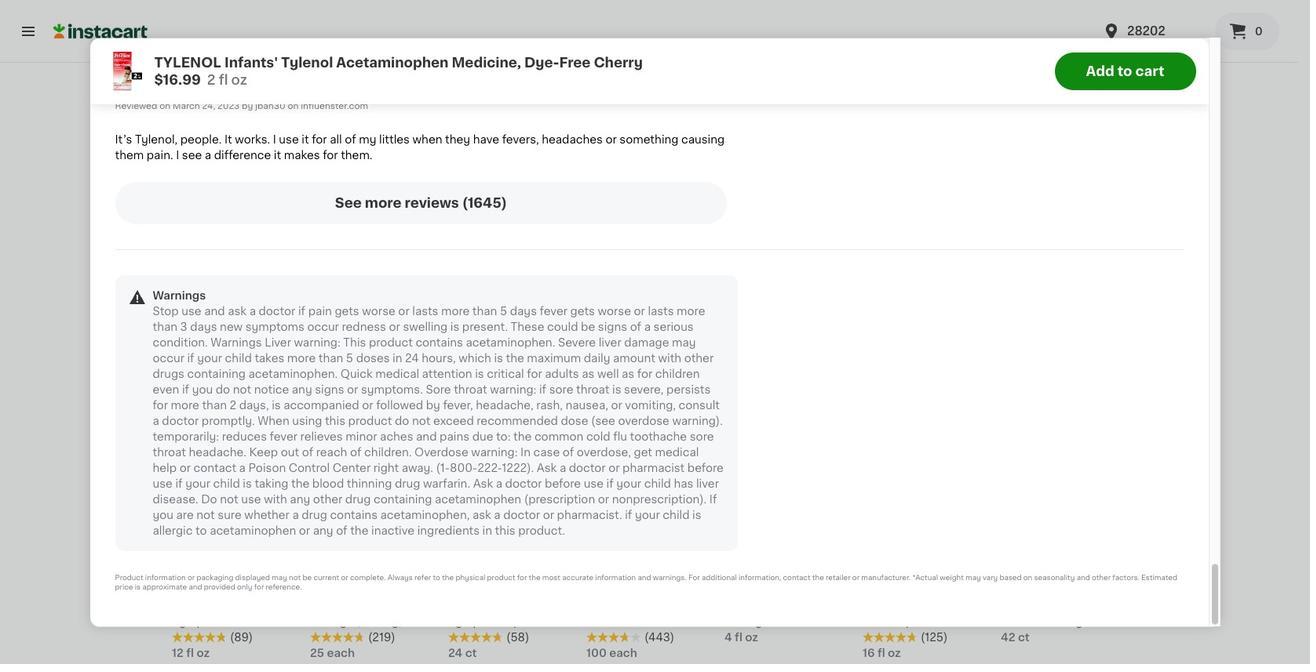 Task type: vqa. For each thing, say whether or not it's contained in the screenshot.


Task type: describe. For each thing, give the bounding box(es) containing it.
2 horizontal spatial 16
[[863, 649, 875, 660]]

ct for 42 ct
[[1018, 633, 1030, 644]]

child up the do
[[213, 479, 240, 490]]

0 vertical spatial days
[[510, 307, 537, 318]]

complete.
[[350, 575, 386, 582]]

sure
[[218, 511, 242, 522]]

2 horizontal spatial 24
[[1010, 562, 1035, 580]]

takes
[[255, 354, 284, 365]]

0 horizontal spatial liver
[[599, 338, 621, 349]]

$ 15 49
[[728, 562, 769, 580]]

sore
[[426, 385, 451, 396]]

is down well
[[612, 385, 621, 396]]

fl down ultra
[[186, 649, 194, 660]]

dulcolax
[[586, 586, 634, 597]]

0 horizontal spatial in
[[393, 354, 402, 365]]

than up quick
[[319, 354, 343, 365]]

reduces
[[222, 432, 267, 443]]

1 gets from the left
[[335, 307, 359, 318]]

5 inside the pepto-bismol original ultra liquid, 5 symptom fast relief
[[240, 602, 248, 613]]

2 horizontal spatial infants'
[[642, 259, 683, 270]]

1 worse from the left
[[362, 307, 395, 318]]

25 each
[[310, 649, 355, 660]]

1 vertical spatial any
[[290, 495, 310, 506]]

is down has
[[692, 511, 701, 522]]

2 up severe
[[586, 321, 593, 332]]

is up critical in the bottom left of the page
[[494, 354, 503, 365]]

1222).
[[502, 464, 534, 475]]

doctor down '1222).'
[[505, 479, 542, 490]]

99 for stomach
[[894, 563, 906, 573]]

2 (1.66k) from the left
[[644, 306, 683, 317]]

2 horizontal spatial throat
[[576, 385, 609, 396]]

reducer
[[1001, 617, 1048, 628]]

0 vertical spatial any
[[292, 385, 312, 396]]

99 for chewables
[[479, 563, 492, 573]]

or inside "it's tylenol, people. it works. i use it for all of my littles when they have fevers, headaches or something causing them pain. i see a difference it makes for them."
[[606, 135, 617, 146]]

to inside button
[[1118, 64, 1132, 77]]

is down which
[[475, 370, 484, 381]]

and up overdose
[[416, 432, 437, 443]]

displayed
[[235, 575, 270, 582]]

doctor down overdose,
[[569, 464, 606, 475]]

for down even
[[153, 401, 168, 412]]

it's tylenol, people. it works. i use it for all of my littles when they have fevers, headaches or something causing them pain. i see a difference it makes for them.
[[115, 135, 725, 162]]

of up control
[[302, 448, 313, 459]]

0 vertical spatial product
[[369, 338, 413, 349]]

for inside "pepto-bismol kid's chewables for multi- symptom upset stomach relief"
[[512, 602, 527, 613]]

due
[[472, 432, 493, 443]]

2 horizontal spatial tylenol
[[586, 274, 626, 285]]

oz up which
[[468, 321, 481, 332]]

0 horizontal spatial may
[[272, 575, 287, 582]]

cart
[[1135, 64, 1164, 77]]

1 information from the left
[[145, 575, 186, 582]]

tablets inside walgreens 20mg omeprazole acid reducer delayed release tablets
[[1048, 633, 1088, 644]]

right
[[373, 464, 399, 475]]

$16.99
[[154, 73, 201, 86]]

my
[[359, 135, 376, 146]]

allergic
[[153, 527, 193, 538]]

1 horizontal spatial 16
[[596, 235, 617, 253]]

5 inside dulcolax laxative, 5 mg, comfort coated tablets
[[689, 586, 696, 597]]

1 (1.66k) from the left
[[506, 306, 545, 317]]

2 inside warnings stop use and ask a doctor if pain gets worse or lasts more than 5 days fever gets worse or lasts more than 3 days new symptoms occur redness or swelling is present. these could be signs of a serious condition. warnings liver warning: this product contains acetaminophen. severe liver damage may occur if your child takes more than 5 doses in 24 hours, which is the maximum daily amount with other drugs containing acetaminophen. quick medical attention is critical for adults as well as for children even if you do not notice any signs or symptoms. sore throat warning: if sore throat is severe, persists for more than 2 days, is accompanied or followed by fever, headache, rash, nausea, or vomiting, consult a doctor promptly. when using this product do not exceed recommended dose (see overdose warning). temporarily: reduces fever relieves minor aches and pains due to: the common cold flu toothache sore throat headache. keep out of reach of children. overdose warning: in case of overdose, get medical help or contact a poison control center right away. (1-800-222-1222). ask a doctor or pharmacist before use if your child is taking the blood thinning drug warfarin. ask a doctor before use if your child has liver disease. do not use with any other drug containing acetaminophen (prescription or nonprescription). if you are not sure whether a drug contains acetaminophen, ask a doctor or pharmacist. if your child is allergic to acetaminophen or any of the inactive ingredients in this product.
[[230, 401, 236, 412]]

2 horizontal spatial tylenol
[[586, 259, 639, 270]]

0 horizontal spatial warnings
[[153, 291, 206, 302]]

24,
[[202, 103, 215, 111]]

omeprazole
[[1001, 602, 1068, 613]]

of up damage
[[630, 322, 641, 333]]

acetaminophen,
[[380, 511, 470, 522]]

tablets inside dulcolax laxative, 5 mg, comfort coated tablets
[[586, 617, 626, 628]]

use up whether
[[241, 495, 261, 506]]

$ for walgreens 20mg omeprazole acid reducer delayed release tablets
[[1004, 563, 1010, 573]]

symptom for ultra
[[172, 617, 226, 628]]

for down "all" at top
[[323, 151, 338, 162]]

if right even
[[182, 385, 189, 396]]

32 inside 32 dentek mouth guard professional-fit, nighttime 1 ct
[[319, 235, 344, 253]]

a inside "it's tylenol, people. it works. i use it for all of my littles when they have fevers, headaches or something causing them pain. i see a difference it makes for them."
[[205, 151, 211, 162]]

get
[[634, 448, 652, 459]]

0 vertical spatial signs
[[598, 322, 627, 333]]

doctor up temporarily:
[[162, 417, 199, 428]]

electrolyte for 7 pedialyte electrolyte solution, grape
[[779, 259, 839, 270]]

flavor
[[765, 617, 798, 628]]

$ 12 99 for pepto-bismol kid's chewables for multi- symptom upset stomach relief
[[451, 562, 492, 580]]

1 horizontal spatial containing
[[374, 495, 432, 506]]

$ 12 99 for pepto-bismol original ultra liquid, 5 symptom fast relief
[[175, 562, 216, 580]]

1 vertical spatial in
[[482, 527, 492, 538]]

only
[[237, 585, 252, 592]]

your down "pharmacist"
[[616, 479, 641, 490]]

care for oral care
[[213, 47, 251, 64]]

if left pain
[[298, 307, 305, 318]]

and up the new
[[204, 307, 225, 318]]

oz up daily
[[606, 321, 619, 332]]

bismol for ultra
[[210, 586, 247, 597]]

help
[[153, 464, 177, 475]]

contact inside warnings stop use and ask a doctor if pain gets worse or lasts more than 5 days fever gets worse or lasts more than 3 days new symptoms occur redness or swelling is present. these could be signs of a serious condition. warnings liver warning: this product contains acetaminophen. severe liver damage may occur if your child takes more than 5 doses in 24 hours, which is the maximum daily amount with other drugs containing acetaminophen. quick medical attention is critical for adults as well as for children even if you do not notice any signs or symptoms. sore throat warning: if sore throat is severe, persists for more than 2 days, is accompanied or followed by fever, headache, rash, nausea, or vomiting, consult a doctor promptly. when using this product do not exceed recommended dose (see overdose warning). temporarily: reduces fever relieves minor aches and pains due to: the common cold flu toothache sore throat headache. keep out of reach of children. overdose warning: in case of overdose, get medical help or contact a poison control center right away. (1-800-222-1222). ask a doctor or pharmacist before use if your child is taking the blood thinning drug warfarin. ask a doctor before use if your child has liver disease. do not use with any other drug containing acetaminophen (prescription or nonprescription). if you are not sure whether a drug contains acetaminophen, ask a doctor or pharmacist. if your child is allergic to acetaminophen or any of the inactive ingredients in this product.
[[193, 464, 236, 475]]

1 lasts from the left
[[412, 307, 438, 318]]

if up disease.
[[175, 479, 183, 490]]

is right swelling
[[450, 322, 459, 333]]

the up the kid's
[[529, 575, 540, 582]]

0 horizontal spatial i
[[176, 151, 179, 162]]

children
[[655, 370, 700, 381]]

swelling
[[403, 322, 448, 333]]

not inside product information or packaging displayed may not be current or complete. always refer to the physical product for the most accurate information and warnings. for additional information, contact the retailer or manufacturer. *actual weight may vary based on seasonality and other factors. estimated price is approximate and provided only for reference.
[[289, 575, 301, 582]]

1 horizontal spatial liver
[[696, 479, 719, 490]]

1 horizontal spatial 24
[[448, 649, 463, 660]]

headaches
[[542, 135, 603, 146]]

$ for dulcolax laxative, 5 mg, comfort coated tablets
[[589, 563, 596, 573]]

(443)
[[644, 633, 674, 644]]

approximate
[[142, 585, 187, 592]]

relief inside the pepto-bismol original ultra liquid, 5 symptom fast relief
[[255, 617, 287, 628]]

stomach inside "pepto-bismol kid's chewables for multi- symptom upset stomach relief"
[[448, 633, 498, 644]]

pain.
[[147, 151, 173, 162]]

for left "all" at top
[[312, 135, 327, 146]]

coated
[[659, 602, 700, 613]]

2 as from the left
[[622, 370, 634, 381]]

1 vertical spatial drug
[[345, 495, 371, 506]]

than up promptly.
[[202, 401, 227, 412]]

emetrol nausea & upset stomach relief, cherry flavor 4 fl oz
[[724, 586, 847, 644]]

1 vertical spatial it
[[302, 135, 309, 146]]

sponsored badge image for 16
[[586, 336, 634, 345]]

1 vertical spatial days
[[190, 322, 217, 333]]

use up 3
[[182, 307, 201, 318]]

it inside works like it should reviewed on march 24, 2023 by jban30 on influenster.com
[[175, 88, 183, 99]]

of up $ 14 99
[[336, 527, 347, 538]]

doctor up the product.
[[503, 511, 540, 522]]

1 vertical spatial ask
[[472, 511, 491, 522]]

each for 14
[[327, 649, 355, 660]]

oz down the reliever/antidiarrheal,
[[888, 649, 901, 660]]

not up sure
[[220, 495, 238, 506]]

1 vertical spatial warnings
[[211, 338, 262, 349]]

child up nonprescription).
[[644, 479, 671, 490]]

13 button
[[863, 97, 988, 335]]

product inside product information or packaging displayed may not be current or complete. always refer to the physical product for the most accurate information and warnings. for additional information, contact the retailer or manufacturer. *actual weight may vary based on seasonality and other factors. estimated price is approximate and provided only for reference.
[[487, 575, 515, 582]]

1 2 fl oz from the left
[[448, 321, 481, 332]]

walgreens
[[1001, 586, 1059, 597]]

use down help
[[153, 479, 173, 490]]

present.
[[462, 322, 508, 333]]

12 for pepto-bismol kid's chewables for multi- symptom upset stomach relief
[[458, 562, 478, 580]]

and up 20mg
[[1077, 575, 1090, 582]]

2 worse from the left
[[598, 307, 631, 318]]

relief inside "pepto-bismol kid's chewables for multi- symptom upset stomach relief"
[[500, 633, 532, 644]]

1 horizontal spatial throat
[[454, 385, 487, 396]]

fl up which
[[458, 321, 465, 332]]

if
[[709, 495, 717, 506]]

symptom for chewables
[[448, 617, 502, 628]]

14
[[319, 562, 341, 580]]

7 for 7 pedialyte electrolyte solution, grape
[[734, 235, 745, 253]]

severe
[[558, 338, 596, 349]]

price
[[115, 585, 133, 592]]

42 ct
[[1001, 633, 1030, 644]]

and up laxative,
[[638, 575, 651, 582]]

16 fl oz
[[863, 649, 901, 660]]

33.8
[[172, 306, 197, 317]]

than up present.
[[472, 307, 497, 318]]

overdose,
[[577, 448, 631, 459]]

add inside button
[[1086, 64, 1114, 77]]

1 horizontal spatial ask
[[537, 464, 557, 475]]

12 down ultra
[[172, 649, 184, 660]]

2 lasts from the left
[[648, 307, 674, 318]]

0 horizontal spatial 16
[[458, 235, 478, 253]]

whether
[[244, 511, 290, 522]]

nausea,
[[566, 401, 608, 412]]

(1-
[[436, 464, 450, 475]]

laxative,
[[637, 586, 686, 597]]

instacart logo image
[[53, 22, 148, 41]]

the down control
[[291, 479, 309, 490]]

medicine, up present.
[[448, 306, 502, 317]]

(see
[[591, 417, 615, 428]]

estimated
[[1141, 575, 1177, 582]]

care for digestive care
[[259, 375, 298, 391]]

0 vertical spatial other
[[684, 354, 714, 365]]

1 vertical spatial this
[[495, 527, 515, 538]]

99 for reducer,
[[342, 563, 355, 573]]

upset inside pepto-bismol upset stomach reliever/antidiarrheal, cherry
[[941, 586, 974, 597]]

of up the center
[[350, 448, 361, 459]]

2 right swelling
[[448, 321, 455, 332]]

fl down the reliever/antidiarrheal,
[[877, 649, 885, 660]]

to:
[[496, 432, 511, 443]]

pedialyte for 7 pedialyte electrolyte solution, strawberry
[[172, 259, 224, 270]]

ingredients
[[417, 527, 480, 538]]

than down stop at the top left of page
[[153, 322, 177, 333]]

0 vertical spatial warning:
[[294, 338, 340, 349]]

360
[[351, 586, 373, 597]]

are
[[176, 511, 194, 522]]

of inside "it's tylenol, people. it works. i use it for all of my littles when they have fevers, headaches or something causing them pain. i see a difference it makes for them."
[[345, 135, 356, 146]]

infants' inside 'tylenol infants' tylenol acetaminophen medicine, dye-free cherry $16.99 2 fl oz'
[[224, 56, 278, 68]]

1 vertical spatial do
[[395, 417, 409, 428]]

0 horizontal spatial contains
[[330, 511, 378, 522]]

product.
[[518, 527, 565, 538]]

electrolyte for 7 pedialyte electrolyte solution, strawberry
[[227, 259, 287, 270]]

0 vertical spatial this
[[325, 417, 345, 428]]

vary
[[983, 575, 998, 582]]

works
[[115, 88, 150, 99]]

1 horizontal spatial on
[[288, 103, 299, 111]]

the left inactive
[[350, 527, 369, 538]]

difference
[[214, 151, 271, 162]]

new
[[220, 322, 243, 333]]

jban30
[[255, 103, 285, 111]]

acetaminophen up damage
[[586, 290, 674, 301]]

if down condition.
[[187, 354, 194, 365]]

by inside works like it should reviewed on march 24, 2023 by jban30 on influenster.com
[[242, 103, 253, 111]]

fl up daily
[[596, 321, 604, 332]]

each for 32
[[609, 649, 637, 660]]

oz down liquid,
[[197, 649, 210, 660]]

case
[[533, 448, 560, 459]]

1 vertical spatial sore
[[690, 432, 714, 443]]

0 vertical spatial you
[[192, 385, 213, 396]]

not down the do
[[196, 511, 215, 522]]

pepto- for stomach
[[863, 586, 901, 597]]

1 vertical spatial medical
[[655, 448, 699, 459]]

0 horizontal spatial before
[[545, 479, 581, 490]]

1 16 tylenol infants' tylenol acetaminophen medicine, dye-free cherry from the left
[[448, 235, 557, 332]]

medicine, up damage
[[586, 306, 640, 317]]

is up when
[[272, 401, 281, 412]]

tablets inside the zantac 360 acid reducer, maximum strength, 20 mg, tablets
[[310, 633, 350, 644]]

20mg
[[1061, 586, 1094, 597]]

0 horizontal spatial free
[[533, 306, 557, 317]]

product group containing 14
[[310, 424, 436, 665]]

your up the do
[[185, 479, 210, 490]]

free inside 'tylenol infants' tylenol acetaminophen medicine, dye-free cherry $16.99 2 fl oz'
[[559, 56, 591, 68]]

0 vertical spatial drug
[[395, 479, 420, 490]]

$ for pepto-bismol kid's chewables for multi- symptom upset stomach relief
[[451, 563, 458, 573]]

headache.
[[189, 448, 246, 459]]

be inside product information or packaging displayed may not be current or complete. always refer to the physical product for the most accurate information and warnings. for additional information, contact the retailer or manufacturer. *actual weight may vary based on seasonality and other factors. estimated price is approximate and provided only for reference.
[[303, 575, 312, 582]]

oz inside emetrol nausea & upset stomach relief, cherry flavor 4 fl oz
[[745, 633, 758, 644]]

1 horizontal spatial it
[[274, 151, 281, 162]]

notice
[[254, 385, 289, 396]]

0 horizontal spatial on
[[159, 103, 170, 111]]

maximum
[[362, 602, 416, 613]]

medicine, inside 'tylenol infants' tylenol acetaminophen medicine, dye-free cherry $16.99 2 fl oz'
[[452, 56, 521, 68]]

1 as from the left
[[582, 370, 595, 381]]

stomach inside emetrol nausea & upset stomach relief, cherry flavor 4 fl oz
[[760, 602, 810, 613]]

ct for 24 ct
[[465, 649, 477, 660]]

well
[[597, 370, 619, 381]]

0 vertical spatial before
[[687, 464, 724, 475]]

pharmacist.
[[557, 511, 622, 522]]

other inside product information or packaging displayed may not be current or complete. always refer to the physical product for the most accurate information and warnings. for additional information, contact the retailer or manufacturer. *actual weight may vary based on seasonality and other factors. estimated price is approximate and provided only for reference.
[[1092, 575, 1111, 582]]

42
[[1001, 633, 1015, 644]]

(1645)
[[462, 198, 507, 210]]

0 horizontal spatial acetaminophen.
[[248, 370, 338, 381]]

critical
[[487, 370, 524, 381]]

solution, for 7 pedialyte electrolyte solution, strawberry
[[172, 274, 220, 285]]

if down nonprescription).
[[625, 511, 632, 522]]

maximum
[[527, 354, 581, 365]]

fever,
[[443, 401, 473, 412]]

fevers,
[[502, 135, 539, 146]]

serious
[[653, 322, 694, 333]]

0 vertical spatial ask
[[228, 307, 247, 318]]

nonprescription).
[[612, 495, 707, 506]]

1 vertical spatial other
[[313, 495, 342, 506]]

more down even
[[171, 401, 199, 412]]

these
[[511, 322, 544, 333]]

use up "pharmacist."
[[584, 479, 604, 490]]

0 vertical spatial acetaminophen.
[[466, 338, 555, 349]]

ct inside 32 dentek mouth guard professional-fit, nighttime 1 ct
[[317, 306, 329, 317]]

additional
[[702, 575, 737, 582]]

0 vertical spatial i
[[273, 135, 276, 146]]

5 up present.
[[500, 307, 507, 318]]

more down 'liver'
[[287, 354, 316, 365]]

fl right 33.8
[[200, 306, 208, 317]]

nausea
[[770, 586, 812, 597]]

cherry inside emetrol nausea & upset stomach relief, cherry flavor 4 fl oz
[[724, 617, 762, 628]]

(89)
[[230, 633, 253, 644]]

seasonality
[[1034, 575, 1075, 582]]

more up serious
[[677, 307, 705, 318]]

child up digestive care
[[225, 354, 252, 365]]

1 horizontal spatial tylenol
[[448, 259, 501, 270]]

not down followed
[[412, 417, 430, 428]]

acid inside walgreens 20mg omeprazole acid reducer delayed release tablets
[[1071, 602, 1096, 613]]

is left taking
[[243, 479, 252, 490]]

taking
[[255, 479, 288, 490]]

0 button
[[1215, 13, 1279, 50]]

0 horizontal spatial drug
[[302, 511, 327, 522]]

fl inside 'tylenol infants' tylenol acetaminophen medicine, dye-free cherry $16.99 2 fl oz'
[[219, 73, 228, 86]]

1 horizontal spatial tylenol
[[448, 274, 488, 285]]

and up ultra
[[189, 585, 202, 592]]

0 horizontal spatial ask
[[473, 479, 493, 490]]

1 vertical spatial 32
[[596, 562, 620, 580]]

&
[[815, 586, 823, 597]]

not up days,
[[233, 385, 251, 396]]

49
[[756, 563, 769, 573]]

32 dentek mouth guard professional-fit, nighttime 1 ct
[[310, 235, 427, 317]]

if up rash,
[[539, 385, 546, 396]]

flu
[[613, 432, 627, 443]]

your down nonprescription).
[[635, 511, 660, 522]]

child down nonprescription).
[[663, 511, 690, 522]]

reviewed
[[115, 103, 157, 111]]

cherry inside 'tylenol infants' tylenol acetaminophen medicine, dye-free cherry $16.99 2 fl oz'
[[594, 56, 643, 68]]

consult
[[679, 401, 720, 412]]

this
[[343, 338, 366, 349]]



Task type: locate. For each thing, give the bounding box(es) containing it.
more up present.
[[441, 307, 470, 318]]

solution, for 7 pedialyte electrolyte solution, grape
[[724, 274, 773, 285]]

$ inside $ 14 99
[[313, 563, 319, 573]]

0 horizontal spatial 16 tylenol infants' tylenol acetaminophen medicine, dye-free cherry
[[448, 235, 557, 332]]

hours,
[[422, 354, 456, 365]]

tylenol inside 'tylenol infants' tylenol acetaminophen medicine, dye-free cherry $16.99 2 fl oz'
[[154, 56, 221, 68]]

2 information from the left
[[595, 575, 636, 582]]

upset up (58)
[[505, 617, 538, 628]]

for down maximum
[[527, 370, 542, 381]]

upset inside "pepto-bismol kid's chewables for multi- symptom upset stomach relief"
[[505, 617, 538, 628]]

of down common
[[563, 448, 574, 459]]

2 7 from the left
[[734, 235, 745, 253]]

2 solution, from the left
[[724, 274, 773, 285]]

multi-
[[530, 602, 562, 613]]

product information or packaging displayed may not be current or complete. always refer to the physical product for the most accurate information and warnings. for additional information, contact the retailer or manufacturer. *actual weight may vary based on seasonality and other factors. estimated price is approximate and provided only for reference.
[[115, 575, 1177, 592]]

1 horizontal spatial by
[[426, 401, 440, 412]]

7 up l
[[734, 235, 745, 253]]

warning: down critical in the bottom left of the page
[[490, 385, 536, 396]]

bismol inside "pepto-bismol kid's chewables for multi- symptom upset stomach relief"
[[486, 586, 524, 597]]

drug
[[395, 479, 420, 490], [345, 495, 371, 506], [302, 511, 327, 522]]

each
[[327, 649, 355, 660], [609, 649, 637, 660]]

0 vertical spatial relief
[[255, 617, 287, 628]]

this left the product.
[[495, 527, 515, 538]]

containing up acetaminophen,
[[374, 495, 432, 506]]

1 horizontal spatial 7
[[734, 235, 745, 253]]

each right "25"
[[327, 649, 355, 660]]

bismol for chewables
[[486, 586, 524, 597]]

0 vertical spatial upset
[[941, 586, 974, 597]]

0 horizontal spatial 1
[[310, 306, 315, 317]]

electrolyte inside the 7 pedialyte electrolyte solution, grape
[[779, 259, 839, 270]]

0 horizontal spatial $ 12 99
[[175, 562, 216, 580]]

7
[[181, 235, 192, 253], [734, 235, 745, 253]]

99 up seasonality
[[1036, 563, 1049, 573]]

12 up approximate
[[181, 562, 201, 580]]

1 7 from the left
[[181, 235, 192, 253]]

*actual
[[912, 575, 938, 582]]

should
[[186, 88, 224, 99]]

the up "&"
[[812, 575, 824, 582]]

0 horizontal spatial other
[[313, 495, 342, 506]]

1 horizontal spatial information
[[595, 575, 636, 582]]

contact
[[193, 464, 236, 475], [783, 575, 810, 582]]

by inside warnings stop use and ask a doctor if pain gets worse or lasts more than 5 days fever gets worse or lasts more than 3 days new symptoms occur redness or swelling is present. these could be signs of a serious condition. warnings liver warning: this product contains acetaminophen. severe liver damage may occur if your child takes more than 5 doses in 24 hours, which is the maximum daily amount with other drugs containing acetaminophen. quick medical attention is critical for adults as well as for children even if you do not notice any signs or symptoms. sore throat warning: if sore throat is severe, persists for more than 2 days, is accompanied or followed by fever, headache, rash, nausea, or vomiting, consult a doctor promptly. when using this product do not exceed recommended dose (see overdose warning). temporarily: reduces fever relieves minor aches and pains due to: the common cold flu toothache sore throat headache. keep out of reach of children. overdose warning: in case of overdose, get medical help or contact a poison control center right away. (1-800-222-1222). ask a doctor or pharmacist before use if your child is taking the blood thinning drug warfarin. ask a doctor before use if your child has liver disease. do not use with any other drug containing acetaminophen (prescription or nonprescription). if you are not sure whether a drug contains acetaminophen, ask a doctor or pharmacist. if your child is allergic to acetaminophen or any of the inactive ingredients in this product.
[[426, 401, 440, 412]]

2 each from the left
[[609, 649, 637, 660]]

even
[[153, 385, 179, 396]]

12 for pepto-bismol original ultra liquid, 5 symptom fast relief
[[181, 562, 201, 580]]

1 solution, from the left
[[172, 274, 220, 285]]

1 horizontal spatial do
[[395, 417, 409, 428]]

product group
[[172, 97, 297, 319], [310, 97, 436, 333], [448, 97, 574, 335], [586, 97, 712, 349], [724, 97, 850, 319], [863, 97, 988, 349], [1001, 97, 1126, 319], [172, 424, 297, 665], [310, 424, 436, 665], [448, 424, 574, 665], [586, 424, 712, 665]]

1 horizontal spatial care
[[259, 375, 298, 391]]

occur
[[307, 322, 339, 333], [153, 354, 184, 365]]

3 bismol from the left
[[901, 586, 938, 597]]

contains up "hours,"
[[416, 338, 463, 349]]

pain
[[308, 307, 332, 318]]

bismol
[[210, 586, 247, 597], [486, 586, 524, 597], [901, 586, 938, 597]]

$ for pepto-bismol original ultra liquid, 5 symptom fast relief
[[175, 563, 181, 573]]

1 electrolyte from the left
[[227, 259, 287, 270]]

for up severe, in the bottom of the page
[[637, 370, 652, 381]]

2 horizontal spatial pepto-
[[863, 586, 901, 597]]

0 horizontal spatial 7
[[181, 235, 192, 253]]

0 horizontal spatial signs
[[315, 385, 344, 396]]

symptom
[[172, 617, 226, 628], [448, 617, 502, 628]]

stomach inside pepto-bismol upset stomach reliever/antidiarrheal, cherry
[[863, 602, 912, 613]]

liver up daily
[[599, 338, 621, 349]]

pedialyte inside the 7 pedialyte electrolyte solution, grape
[[724, 259, 776, 270]]

0 horizontal spatial throat
[[153, 448, 186, 459]]

for up the kid's
[[517, 575, 527, 582]]

cherry inside pepto-bismol upset stomach reliever/antidiarrheal, cherry
[[863, 633, 900, 644]]

2 2 fl oz from the left
[[586, 321, 619, 332]]

3 99 from the left
[[479, 563, 492, 573]]

bismol inside the pepto-bismol original ultra liquid, 5 symptom fast relief
[[210, 586, 247, 597]]

not
[[233, 385, 251, 396], [412, 417, 430, 428], [220, 495, 238, 506], [196, 511, 215, 522], [289, 575, 301, 582]]

0 horizontal spatial tablets
[[310, 633, 350, 644]]

ask
[[537, 464, 557, 475], [473, 479, 493, 490]]

7 for 7 pedialyte electrolyte solution, strawberry
[[181, 235, 192, 253]]

0 horizontal spatial electrolyte
[[227, 259, 287, 270]]

1 bismol from the left
[[210, 586, 247, 597]]

delayed
[[1051, 617, 1097, 628]]

acetaminophen up present.
[[448, 290, 536, 301]]

1 item carousel region from the top
[[172, 40, 1126, 355]]

1 each from the left
[[327, 649, 355, 660]]

it
[[175, 88, 183, 99], [302, 135, 309, 146], [274, 151, 281, 162]]

always
[[388, 575, 413, 582]]

they
[[445, 135, 470, 146]]

guard
[[393, 259, 427, 270]]

pedialyte up 33.8 fl oz
[[172, 259, 224, 270]]

0 horizontal spatial medical
[[375, 370, 419, 381]]

10 button
[[1001, 97, 1126, 319]]

0 vertical spatial fever
[[540, 307, 568, 318]]

0 vertical spatial with
[[658, 354, 681, 365]]

7 pedialyte electrolyte solution, strawberry
[[172, 235, 287, 285]]

mg, inside the zantac 360 acid reducer, maximum strength, 20 mg, tablets
[[381, 617, 402, 628]]

works.
[[235, 135, 270, 146]]

1 $ from the left
[[175, 563, 181, 573]]

99 for acid
[[1036, 563, 1049, 573]]

1 horizontal spatial other
[[684, 354, 714, 365]]

adults
[[545, 370, 579, 381]]

0 horizontal spatial as
[[582, 370, 595, 381]]

headache,
[[476, 401, 534, 412]]

i left see
[[176, 151, 179, 162]]

warning:
[[294, 338, 340, 349], [490, 385, 536, 396], [471, 448, 518, 459]]

2 vertical spatial warning:
[[471, 448, 518, 459]]

fl inside emetrol nausea & upset stomach relief, cherry flavor 4 fl oz
[[735, 633, 742, 644]]

solution, inside the 7 pedialyte electrolyte solution, grape
[[724, 274, 773, 285]]

0 vertical spatial do
[[216, 385, 230, 396]]

1 horizontal spatial bismol
[[486, 586, 524, 597]]

oz inside 'tylenol infants' tylenol acetaminophen medicine, dye-free cherry $16.99 2 fl oz'
[[231, 73, 247, 86]]

exceed
[[433, 417, 474, 428]]

acid down 20mg
[[1071, 602, 1096, 613]]

it down $16.99
[[175, 88, 183, 99]]

drugs
[[153, 370, 184, 381]]

1 vertical spatial sponsored badge image
[[586, 336, 634, 345]]

3 $ 12 99 from the left
[[866, 562, 906, 580]]

0 horizontal spatial mg,
[[381, 617, 402, 628]]

1 vertical spatial ct
[[1018, 633, 1030, 644]]

mouth
[[355, 259, 390, 270]]

2 $ 12 99 from the left
[[451, 562, 492, 580]]

$ 32 99
[[589, 562, 634, 580]]

oz up the new
[[210, 306, 223, 317]]

tylenol inside 'tylenol infants' tylenol acetaminophen medicine, dye-free cherry $16.99 2 fl oz'
[[281, 56, 333, 68]]

by right 2023
[[242, 103, 253, 111]]

12 left *actual
[[872, 562, 892, 580]]

0 horizontal spatial sore
[[549, 385, 573, 396]]

comfort
[[610, 602, 656, 613]]

information up approximate
[[145, 575, 186, 582]]

pepto- inside "pepto-bismol kid's chewables for multi- symptom upset stomach relief"
[[448, 586, 486, 597]]

as down "amount" at the bottom
[[622, 370, 634, 381]]

signs
[[598, 322, 627, 333], [315, 385, 344, 396]]

stomach up '24 ct'
[[448, 633, 498, 644]]

information up 'dulcolax'
[[595, 575, 636, 582]]

0 vertical spatial it
[[175, 88, 183, 99]]

7 $ from the left
[[1004, 563, 1010, 573]]

1 vertical spatial product
[[348, 417, 392, 428]]

$ inside $ 32 99
[[589, 563, 596, 573]]

fsa/hsa inside product group
[[312, 538, 363, 549]]

see more reviews (1645) button
[[115, 183, 727, 225]]

to inside warnings stop use and ask a doctor if pain gets worse or lasts more than 5 days fever gets worse or lasts more than 3 days new symptoms occur redness or swelling is present. these could be signs of a serious condition. warnings liver warning: this product contains acetaminophen. severe liver damage may occur if your child takes more than 5 doses in 24 hours, which is the maximum daily amount with other drugs containing acetaminophen. quick medical attention is critical for adults as well as for children even if you do not notice any signs or symptoms. sore throat warning: if sore throat is severe, persists for more than 2 days, is accompanied or followed by fever, headache, rash, nausea, or vomiting, consult a doctor promptly. when using this product do not exceed recommended dose (see overdose warning). temporarily: reduces fever relieves minor aches and pains due to: the common cold flu toothache sore throat headache. keep out of reach of children. overdose warning: in case of overdose, get medical help or contact a poison control center right away. (1-800-222-1222). ask a doctor or pharmacist before use if your child is taking the blood thinning drug warfarin. ask a doctor before use if your child has liver disease. do not use with any other drug containing acetaminophen (prescription or nonprescription). if you are not sure whether a drug contains acetaminophen, ask a doctor or pharmacist. if your child is allergic to acetaminophen or any of the inactive ingredients in this product.
[[195, 527, 207, 538]]

pedialyte for 7 pedialyte electrolyte solution, grape
[[724, 259, 776, 270]]

★★★★★
[[115, 72, 178, 84], [115, 72, 178, 84], [172, 290, 227, 301], [172, 290, 227, 301], [724, 290, 779, 301], [724, 290, 779, 301], [448, 306, 503, 317], [448, 306, 503, 317], [586, 306, 641, 317], [586, 306, 641, 317], [172, 633, 227, 644], [172, 633, 227, 644], [310, 633, 365, 644], [310, 633, 365, 644], [448, 633, 503, 644], [448, 633, 503, 644], [586, 633, 641, 644], [586, 633, 641, 644], [863, 633, 918, 644], [863, 633, 918, 644]]

1 horizontal spatial warnings
[[211, 338, 262, 349]]

99 for mg,
[[621, 563, 634, 573]]

pepto-bismol kid's chewables for multi- symptom upset stomach relief
[[448, 586, 562, 644]]

2 bismol from the left
[[486, 586, 524, 597]]

$ 12 99
[[175, 562, 216, 580], [451, 562, 492, 580], [866, 562, 906, 580]]

2 horizontal spatial may
[[966, 575, 981, 582]]

may up reference.
[[272, 575, 287, 582]]

99 inside $ 24 99
[[1036, 563, 1049, 573]]

0 horizontal spatial occur
[[153, 354, 184, 365]]

is down product
[[135, 585, 141, 592]]

containing right drugs
[[187, 370, 246, 381]]

use inside "it's tylenol, people. it works. i use it for all of my littles when they have fevers, headaches or something causing them pain. i see a difference it makes for them."
[[279, 135, 299, 146]]

$ 12 99 for pepto-bismol upset stomach reliever/antidiarrheal, cherry
[[866, 562, 906, 580]]

$ for zantac 360 acid reducer, maximum strength, 20 mg, tablets
[[313, 563, 319, 573]]

0 horizontal spatial 2 fl oz
[[448, 321, 481, 332]]

1 horizontal spatial fever
[[540, 307, 568, 318]]

pedialyte inside 7 pedialyte electrolyte solution, strawberry
[[172, 259, 224, 270]]

pains
[[440, 432, 469, 443]]

item carousel region containing 12
[[172, 368, 1126, 665]]

$ 12 99 up provided
[[175, 562, 216, 580]]

upset down emetrol
[[724, 602, 758, 613]]

$ inside $ 24 99
[[1004, 563, 1010, 573]]

1 vertical spatial before
[[545, 479, 581, 490]]

solution, up 33.8 fl oz
[[172, 274, 220, 285]]

13
[[872, 235, 893, 253]]

more inside see more reviews (1645) button
[[365, 198, 402, 210]]

99 up packaging
[[203, 563, 216, 573]]

0 vertical spatial in
[[393, 354, 402, 365]]

product group containing 13
[[863, 97, 988, 349]]

2 99 from the left
[[342, 563, 355, 573]]

dulcolax laxative, 5 mg, comfort coated tablets
[[586, 586, 700, 628]]

persists
[[666, 385, 711, 396]]

1 vertical spatial warning:
[[490, 385, 536, 396]]

symptom inside "pepto-bismol kid's chewables for multi- symptom upset stomach relief"
[[448, 617, 502, 628]]

something
[[620, 135, 679, 146]]

1 horizontal spatial each
[[609, 649, 637, 660]]

acetaminophen inside 'tylenol infants' tylenol acetaminophen medicine, dye-free cherry $16.99 2 fl oz'
[[336, 56, 449, 68]]

l
[[732, 306, 739, 317]]

retailer
[[826, 575, 851, 582]]

1 vertical spatial with
[[264, 495, 287, 506]]

5 up the fast
[[240, 602, 248, 613]]

when
[[413, 135, 442, 146]]

fit,
[[383, 274, 400, 285]]

0 vertical spatial acid
[[376, 586, 400, 597]]

0 horizontal spatial worse
[[362, 307, 395, 318]]

100
[[586, 649, 607, 660]]

tylenol infants' tylenol acetaminophen medicine, dye-free cherry $16.99 2 fl oz
[[154, 56, 643, 86]]

1 vertical spatial 24
[[1010, 562, 1035, 580]]

keep
[[249, 448, 278, 459]]

sponsored badge image for 32
[[310, 320, 358, 329]]

5 $ from the left
[[728, 563, 734, 573]]

0 horizontal spatial lasts
[[412, 307, 438, 318]]

with
[[658, 354, 681, 365], [264, 495, 287, 506]]

1 1 from the left
[[310, 306, 315, 317]]

it up makes
[[302, 135, 309, 146]]

1 horizontal spatial sponsored badge image
[[586, 336, 634, 345]]

$ for emetrol nausea & upset stomach relief, cherry flavor
[[728, 563, 734, 573]]

electrolyte inside 7 pedialyte electrolyte solution, strawberry
[[227, 259, 287, 270]]

0 vertical spatial be
[[581, 322, 595, 333]]

mg, down maximum
[[381, 617, 402, 628]]

the up "in"
[[513, 432, 532, 443]]

symptom inside the pepto-bismol original ultra liquid, 5 symptom fast relief
[[172, 617, 226, 628]]

kid's
[[526, 586, 553, 597]]

12 fl oz
[[172, 649, 210, 660]]

medicine, up have
[[452, 56, 521, 68]]

2 1 from the left
[[724, 306, 729, 317]]

3 pepto- from the left
[[863, 586, 901, 597]]

people.
[[180, 135, 222, 146]]

before up has
[[687, 464, 724, 475]]

1 horizontal spatial 2 fl oz
[[586, 321, 619, 332]]

$ 12 99 left *actual
[[866, 562, 906, 580]]

you
[[192, 385, 213, 396], [153, 511, 173, 522]]

2 $ from the left
[[313, 563, 319, 573]]

2 inside 'tylenol infants' tylenol acetaminophen medicine, dye-free cherry $16.99 2 fl oz'
[[207, 73, 215, 86]]

2 electrolyte from the left
[[779, 259, 839, 270]]

solution, inside 7 pedialyte electrolyte solution, strawberry
[[172, 274, 220, 285]]

pepto- inside the pepto-bismol original ultra liquid, 5 symptom fast relief
[[172, 586, 210, 597]]

0 horizontal spatial to
[[195, 527, 207, 538]]

fast
[[229, 617, 252, 628]]

acetaminophen down 222-
[[435, 495, 521, 506]]

doctor up the symptoms
[[259, 307, 295, 318]]

product up doses at bottom
[[369, 338, 413, 349]]

1 horizontal spatial tablets
[[586, 617, 626, 628]]

1 inside 32 dentek mouth guard professional-fit, nighttime 1 ct
[[310, 306, 315, 317]]

1 $ 12 99 from the left
[[175, 562, 216, 580]]

ask up the new
[[228, 307, 247, 318]]

redness
[[342, 322, 386, 333]]

manufacturer.
[[861, 575, 911, 582]]

acetaminophen
[[435, 495, 521, 506], [210, 527, 296, 538]]

overdose
[[415, 448, 468, 459]]

product
[[369, 338, 413, 349], [348, 417, 392, 428], [487, 575, 515, 582]]

0 vertical spatial occur
[[307, 322, 339, 333]]

$ up manufacturer.
[[866, 563, 872, 573]]

warnings
[[153, 291, 206, 302], [211, 338, 262, 349]]

0 horizontal spatial acetaminophen
[[210, 527, 296, 538]]

out
[[281, 448, 299, 459]]

the up critical in the bottom left of the page
[[506, 354, 524, 365]]

relief right the fast
[[255, 617, 287, 628]]

reliever/antidiarrheal,
[[863, 617, 984, 628]]

warfarin.
[[423, 479, 470, 490]]

1 symptom from the left
[[172, 617, 226, 628]]

sponsored badge image
[[310, 320, 358, 329], [586, 336, 634, 345]]

6 $ from the left
[[866, 563, 872, 573]]

0 vertical spatial acetaminophen
[[435, 495, 521, 506]]

100 each
[[586, 649, 637, 660]]

bismol inside pepto-bismol upset stomach reliever/antidiarrheal, cherry
[[901, 586, 938, 597]]

pepto- for chewables
[[448, 586, 486, 597]]

0 horizontal spatial relief
[[255, 617, 287, 628]]

not up reference.
[[289, 575, 301, 582]]

0 horizontal spatial fever
[[270, 432, 298, 443]]

6 99 from the left
[[1036, 563, 1049, 573]]

bismol for stomach
[[901, 586, 938, 597]]

2 fl oz up which
[[448, 321, 481, 332]]

$ for pepto-bismol upset stomach reliever/antidiarrheal, cherry
[[866, 563, 872, 573]]

cold
[[586, 432, 610, 443]]

99 inside $ 14 99
[[342, 563, 355, 573]]

warnings.
[[653, 575, 687, 582]]

1 horizontal spatial contains
[[416, 338, 463, 349]]

mg, inside dulcolax laxative, 5 mg, comfort coated tablets
[[586, 602, 607, 613]]

provided
[[204, 585, 235, 592]]

fl up should at left
[[219, 73, 228, 86]]

bismol down *actual
[[901, 586, 938, 597]]

1 pedialyte from the left
[[172, 259, 224, 270]]

1 pepto- from the left
[[172, 586, 210, 597]]

1 l
[[724, 306, 739, 317]]

$ inside '$ 15 49'
[[728, 563, 734, 573]]

2 horizontal spatial bismol
[[901, 586, 938, 597]]

1 vertical spatial you
[[153, 511, 173, 522]]

symptom down ultra
[[172, 617, 226, 628]]

tylenol up "influenster.com"
[[281, 56, 333, 68]]

4 $ from the left
[[589, 563, 596, 573]]

the left physical
[[442, 575, 454, 582]]

2 symptom from the left
[[448, 617, 502, 628]]

throat up help
[[153, 448, 186, 459]]

1 horizontal spatial acid
[[1071, 602, 1096, 613]]

5 99 from the left
[[894, 563, 906, 573]]

ct down chewables
[[465, 649, 477, 660]]

1 horizontal spatial infants'
[[503, 259, 544, 270]]

$ up approximate
[[175, 563, 181, 573]]

recommended
[[477, 417, 558, 428]]

reference.
[[266, 585, 302, 592]]

be inside warnings stop use and ask a doctor if pain gets worse or lasts more than 5 days fever gets worse or lasts more than 3 days new symptoms occur redness or swelling is present. these could be signs of a serious condition. warnings liver warning: this product contains acetaminophen. severe liver damage may occur if your child takes more than 5 doses in 24 hours, which is the maximum daily amount with other drugs containing acetaminophen. quick medical attention is critical for adults as well as for children even if you do not notice any signs or symptoms. sore throat warning: if sore throat is severe, persists for more than 2 days, is accompanied or followed by fever, headache, rash, nausea, or vomiting, consult a doctor promptly. when using this product do not exceed recommended dose (see overdose warning). temporarily: reduces fever relieves minor aches and pains due to: the common cold flu toothache sore throat headache. keep out of reach of children. overdose warning: in case of overdose, get medical help or contact a poison control center right away. (1-800-222-1222). ask a doctor or pharmacist before use if your child is taking the blood thinning drug warfarin. ask a doctor before use if your child has liver disease. do not use with any other drug containing acetaminophen (prescription or nonprescription). if you are not sure whether a drug contains acetaminophen, ask a doctor or pharmacist. if your child is allergic to acetaminophen or any of the inactive ingredients in this product.
[[581, 322, 595, 333]]

in right doses at bottom
[[393, 354, 402, 365]]

1 horizontal spatial relief
[[500, 633, 532, 644]]

0 vertical spatial contact
[[193, 464, 236, 475]]

for down the kid's
[[512, 602, 527, 613]]

4
[[724, 633, 732, 644]]

may inside warnings stop use and ask a doctor if pain gets worse or lasts more than 5 days fever gets worse or lasts more than 3 days new symptoms occur redness or swelling is present. these could be signs of a serious condition. warnings liver warning: this product contains acetaminophen. severe liver damage may occur if your child takes more than 5 doses in 24 hours, which is the maximum daily amount with other drugs containing acetaminophen. quick medical attention is critical for adults as well as for children even if you do not notice any signs or symptoms. sore throat warning: if sore throat is severe, persists for more than 2 days, is accompanied or followed by fever, headache, rash, nausea, or vomiting, consult a doctor promptly. when using this product do not exceed recommended dose (see overdose warning). temporarily: reduces fever relieves minor aches and pains due to: the common cold flu toothache sore throat headache. keep out of reach of children. overdose warning: in case of overdose, get medical help or contact a poison control center right away. (1-800-222-1222). ask a doctor or pharmacist before use if your child is taking the blood thinning drug warfarin. ask a doctor before use if your child has liver disease. do not use with any other drug containing acetaminophen (prescription or nonprescription). if you are not sure whether a drug contains acetaminophen, ask a doctor or pharmacist. if your child is allergic to acetaminophen or any of the inactive ingredients in this product.
[[672, 338, 696, 349]]

more
[[365, 198, 402, 210], [441, 307, 470, 318], [677, 307, 705, 318], [287, 354, 316, 365], [171, 401, 199, 412]]

24 up walgreens
[[1010, 562, 1035, 580]]

15
[[734, 562, 754, 580]]

acid inside the zantac 360 acid reducer, maximum strength, 20 mg, tablets
[[376, 586, 400, 597]]

pepto- for ultra
[[172, 586, 210, 597]]

2023
[[217, 103, 240, 111]]

99 inside $ 32 99
[[621, 563, 634, 573]]

acetaminophen up "influenster.com"
[[336, 56, 449, 68]]

1 vertical spatial i
[[176, 151, 179, 162]]

7 inside the 7 pedialyte electrolyte solution, grape
[[734, 235, 745, 253]]

0 horizontal spatial by
[[242, 103, 253, 111]]

99 right 14
[[342, 563, 355, 573]]

2 vertical spatial to
[[433, 575, 440, 582]]

item carousel region
[[172, 40, 1126, 355], [172, 368, 1126, 665]]

pepto- inside pepto-bismol upset stomach reliever/antidiarrheal, cherry
[[863, 586, 901, 597]]

1 vertical spatial containing
[[374, 495, 432, 506]]

25
[[310, 649, 324, 660]]

digestive
[[172, 375, 255, 391]]

warning).
[[672, 417, 723, 428]]

1 horizontal spatial sore
[[690, 432, 714, 443]]

0 vertical spatial containing
[[187, 370, 246, 381]]

sore down warning).
[[690, 432, 714, 443]]

of right "all" at top
[[345, 135, 356, 146]]

pedialyte up the grape
[[724, 259, 776, 270]]

to inside product information or packaging displayed may not be current or complete. always refer to the physical product for the most accurate information and warnings. for additional information, contact the retailer or manufacturer. *actual weight may vary based on seasonality and other factors. estimated price is approximate and provided only for reference.
[[433, 575, 440, 582]]

condition.
[[153, 338, 208, 349]]

your up digestive at the left of the page
[[197, 354, 222, 365]]

is inside product information or packaging displayed may not be current or complete. always refer to the physical product for the most accurate information and warnings. for additional information, contact the retailer or manufacturer. *actual weight may vary based on seasonality and other factors. estimated price is approximate and provided only for reference.
[[135, 585, 141, 592]]

0 vertical spatial to
[[1118, 64, 1132, 77]]

pedialyte
[[172, 259, 224, 270], [724, 259, 776, 270]]

$ up current
[[313, 563, 319, 573]]

infants' up these
[[503, 259, 544, 270]]

2 horizontal spatial free
[[671, 306, 695, 317]]

2 pedialyte from the left
[[724, 259, 776, 270]]

0 horizontal spatial do
[[216, 385, 230, 396]]

in
[[521, 448, 531, 459]]

any
[[292, 385, 312, 396], [290, 495, 310, 506], [313, 527, 333, 538]]

0 vertical spatial medical
[[375, 370, 419, 381]]

you right even
[[192, 385, 213, 396]]

warning: up 222-
[[471, 448, 518, 459]]

33.8 fl oz
[[172, 306, 223, 317]]

5 down this
[[346, 354, 353, 365]]

2 vertical spatial any
[[313, 527, 333, 538]]

for down displayed
[[254, 585, 264, 592]]

(219)
[[368, 633, 395, 644]]

mg, down 'dulcolax'
[[586, 602, 607, 613]]

12 for pepto-bismol upset stomach reliever/antidiarrheal, cherry
[[872, 562, 892, 580]]

contact inside product information or packaging displayed may not be current or complete. always refer to the physical product for the most accurate information and warnings. for additional information, contact the retailer or manufacturer. *actual weight may vary based on seasonality and other factors. estimated price is approximate and provided only for reference.
[[783, 575, 810, 582]]

3 $ from the left
[[451, 563, 458, 573]]

1 horizontal spatial 1
[[724, 306, 729, 317]]

drug down thinning
[[345, 495, 371, 506]]

2 16 tylenol infants' tylenol acetaminophen medicine, dye-free cherry from the left
[[586, 235, 695, 332]]

24 inside warnings stop use and ask a doctor if pain gets worse or lasts more than 5 days fever gets worse or lasts more than 3 days new symptoms occur redness or swelling is present. these could be signs of a serious condition. warnings liver warning: this product contains acetaminophen. severe liver damage may occur if your child takes more than 5 doses in 24 hours, which is the maximum daily amount with other drugs containing acetaminophen. quick medical attention is critical for adults as well as for children even if you do not notice any signs or symptoms. sore throat warning: if sore throat is severe, persists for more than 2 days, is accompanied or followed by fever, headache, rash, nausea, or vomiting, consult a doctor promptly. when using this product do not exceed recommended dose (see overdose warning). temporarily: reduces fever relieves minor aches and pains due to: the common cold flu toothache sore throat headache. keep out of reach of children. overdose warning: in case of overdose, get medical help or contact a poison control center right away. (1-800-222-1222). ask a doctor or pharmacist before use if your child is taking the blood thinning drug warfarin. ask a doctor before use if your child has liver disease. do not use with any other drug containing acetaminophen (prescription or nonprescription). if you are not sure whether a drug contains acetaminophen, ask a doctor or pharmacist. if your child is allergic to acetaminophen or any of the inactive ingredients in this product.
[[405, 354, 419, 365]]

1 vertical spatial item carousel region
[[172, 368, 1126, 665]]

2 pepto- from the left
[[448, 586, 486, 597]]

upset inside emetrol nausea & upset stomach relief, cherry flavor 4 fl oz
[[724, 602, 758, 613]]

4 99 from the left
[[621, 563, 634, 573]]

1 horizontal spatial you
[[192, 385, 213, 396]]

0 horizontal spatial tylenol
[[281, 56, 333, 68]]

1 left l
[[724, 306, 729, 317]]

7 up 33.8
[[181, 235, 192, 253]]

add
[[1086, 64, 1114, 77], [262, 110, 285, 121], [400, 110, 423, 121], [538, 110, 561, 121], [676, 110, 699, 121], [815, 110, 838, 121], [953, 110, 976, 121], [1091, 110, 1114, 121], [262, 438, 285, 449], [400, 438, 423, 449], [538, 438, 561, 449], [676, 438, 699, 449]]

fl right the '4'
[[735, 633, 742, 644]]

2 gets from the left
[[570, 307, 595, 318]]

1 99 from the left
[[203, 563, 216, 573]]

days
[[510, 307, 537, 318], [190, 322, 217, 333]]

1 horizontal spatial contact
[[783, 575, 810, 582]]

most
[[542, 575, 560, 582]]

99 for ultra
[[203, 563, 216, 573]]

if down overdose,
[[606, 479, 614, 490]]

2 item carousel region from the top
[[172, 368, 1126, 665]]

0 horizontal spatial 24
[[405, 354, 419, 365]]

throat up nausea,
[[576, 385, 609, 396]]

poison
[[248, 464, 286, 475]]

7 inside 7 pedialyte electrolyte solution, strawberry
[[181, 235, 192, 253]]

lasts up swelling
[[412, 307, 438, 318]]

1 horizontal spatial gets
[[570, 307, 595, 318]]

dye- inside 'tylenol infants' tylenol acetaminophen medicine, dye-free cherry $16.99 2 fl oz'
[[524, 56, 559, 68]]

item carousel region containing 7
[[172, 40, 1126, 355]]

product group containing 10
[[1001, 97, 1126, 319]]

1 horizontal spatial acetaminophen
[[435, 495, 521, 506]]

tablets down delayed
[[1048, 633, 1088, 644]]

on inside product information or packaging displayed may not be current or complete. always refer to the physical product for the most accurate information and warnings. for additional information, contact the retailer or manufacturer. *actual weight may vary based on seasonality and other factors. estimated price is approximate and provided only for reference.
[[1023, 575, 1032, 582]]



